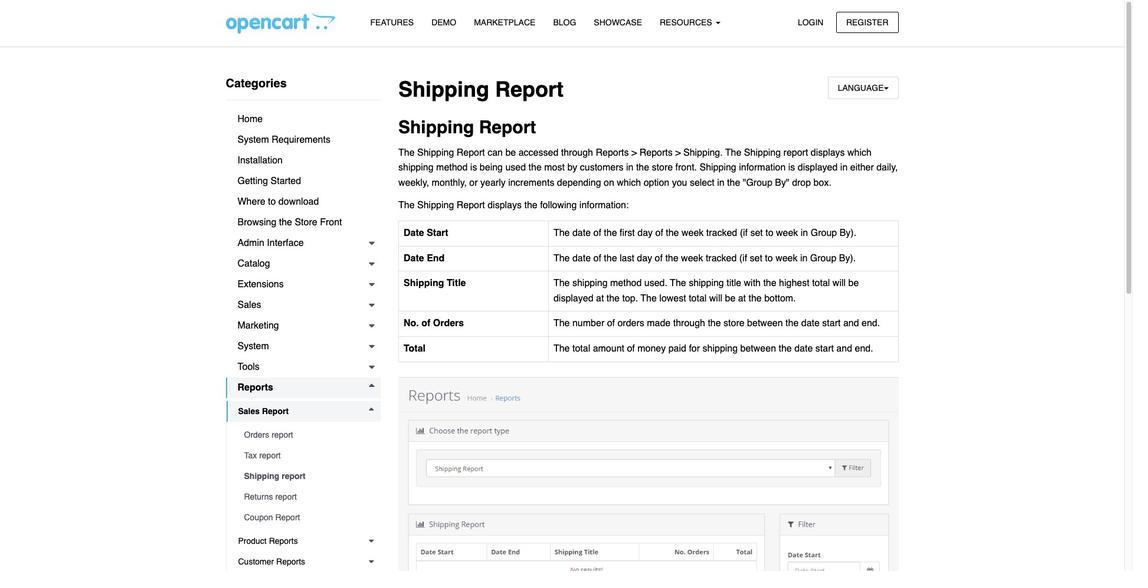 Task type: vqa. For each thing, say whether or not it's contained in the screenshot.
price
no



Task type: locate. For each thing, give the bounding box(es) containing it.
1 horizontal spatial >
[[676, 147, 681, 158]]

date left start
[[404, 228, 424, 239]]

"group
[[743, 178, 773, 188]]

day right first
[[638, 228, 653, 239]]

0 vertical spatial set
[[751, 228, 763, 239]]

box.
[[814, 178, 832, 188]]

1 vertical spatial method
[[610, 278, 642, 289]]

1 vertical spatial between
[[741, 344, 776, 354]]

total right highest
[[812, 278, 830, 289]]

1 horizontal spatial is
[[789, 163, 795, 173]]

2 horizontal spatial be
[[849, 278, 859, 289]]

set up the with
[[750, 253, 763, 264]]

date left "end"
[[404, 253, 424, 264]]

is up or
[[470, 163, 477, 173]]

1 horizontal spatial orders
[[433, 318, 464, 329]]

group for the date of the first day of the week tracked (if set to week in group by).
[[811, 228, 837, 239]]

tax report link
[[232, 446, 381, 466]]

0 vertical spatial store
[[652, 163, 673, 173]]

where
[[238, 197, 265, 207]]

date for date end
[[404, 253, 424, 264]]

(if up the with
[[740, 253, 748, 264]]

0 vertical spatial total
[[812, 278, 830, 289]]

system up tools
[[238, 341, 269, 352]]

the for the total amount of money paid for shipping between the date start and end.
[[554, 344, 570, 354]]

1 vertical spatial group
[[811, 253, 837, 264]]

of left last
[[594, 253, 602, 264]]

which right on
[[617, 178, 641, 188]]

between for shipping
[[741, 344, 776, 354]]

1 vertical spatial day
[[637, 253, 652, 264]]

to right where
[[268, 197, 276, 207]]

where to download
[[238, 197, 319, 207]]

total down number
[[573, 344, 591, 354]]

0 vertical spatial to
[[268, 197, 276, 207]]

admin shipping report image
[[399, 377, 899, 572]]

through up 'by'
[[561, 147, 593, 158]]

tracked up title
[[706, 253, 737, 264]]

last
[[620, 253, 635, 264]]

0 vertical spatial (if
[[740, 228, 748, 239]]

of
[[594, 228, 602, 239], [656, 228, 664, 239], [594, 253, 602, 264], [655, 253, 663, 264], [422, 318, 431, 329], [607, 318, 615, 329], [627, 344, 635, 354]]

returns report link
[[232, 487, 381, 508]]

displayed up number
[[554, 293, 594, 304]]

monthly,
[[432, 178, 467, 188]]

to down '"group'
[[766, 228, 774, 239]]

group for the date of the last day of the week tracked (if set to week in group by).
[[811, 253, 837, 264]]

start for the total amount of money paid for shipping between the date start and end.
[[816, 344, 834, 354]]

1 vertical spatial start
[[816, 344, 834, 354]]

0 vertical spatial tracked
[[707, 228, 738, 239]]

0 vertical spatial through
[[561, 147, 593, 158]]

2 vertical spatial to
[[765, 253, 773, 264]]

0 vertical spatial and
[[844, 318, 859, 329]]

0 horizontal spatial at
[[596, 293, 604, 304]]

date
[[573, 228, 591, 239], [573, 253, 591, 264], [802, 318, 820, 329], [795, 344, 813, 354]]

the date of the first day of the week tracked (if set to week in group by).
[[554, 228, 857, 239]]

shipping inside the shipping report can be accessed through reports > reports > shipping. the shipping report displays which shipping method is being used the most by customers in the store front. shipping information is displayed in either daily, weekly, monthly, or yearly increments depending on which option you select in the "group by" drop box.
[[399, 163, 434, 173]]

displays down yearly
[[488, 200, 522, 211]]

sales
[[238, 300, 261, 311], [238, 407, 260, 416]]

which up either
[[848, 147, 872, 158]]

0 vertical spatial end.
[[862, 318, 880, 329]]

(if up the date of the last day of the week tracked (if set to week in group by).
[[740, 228, 748, 239]]

1 horizontal spatial displays
[[811, 147, 845, 158]]

coupon report link
[[232, 508, 381, 528]]

requirements
[[272, 135, 331, 145]]

1 vertical spatial and
[[837, 344, 853, 354]]

accessed
[[519, 147, 559, 158]]

in
[[626, 163, 634, 173], [841, 163, 848, 173], [717, 178, 725, 188], [801, 228, 808, 239], [801, 253, 808, 264]]

date start
[[404, 228, 448, 239]]

1 vertical spatial which
[[617, 178, 641, 188]]

1 vertical spatial end.
[[855, 344, 874, 354]]

displays inside the shipping report can be accessed through reports > reports > shipping. the shipping report displays which shipping method is being used the most by customers in the store front. shipping information is displayed in either daily, weekly, monthly, or yearly increments depending on which option you select in the "group by" drop box.
[[811, 147, 845, 158]]

will up the number of orders made through the store between the date start and end.
[[710, 293, 723, 304]]

shipping up number
[[573, 278, 608, 289]]

1 vertical spatial tracked
[[706, 253, 737, 264]]

2 vertical spatial total
[[573, 344, 591, 354]]

orders
[[433, 318, 464, 329], [244, 430, 269, 440]]

no.
[[404, 318, 419, 329]]

tracked up the date of the last day of the week tracked (if set to week in group by).
[[707, 228, 738, 239]]

set
[[751, 228, 763, 239], [750, 253, 763, 264]]

tax
[[244, 451, 257, 461]]

0 vertical spatial date
[[404, 228, 424, 239]]

1 date from the top
[[404, 228, 424, 239]]

number
[[573, 318, 605, 329]]

to for the date of the last day of the week tracked (if set to week in group by).
[[765, 253, 773, 264]]

end. for the total amount of money paid for shipping between the date start and end.
[[855, 344, 874, 354]]

sales up 'marketing'
[[238, 300, 261, 311]]

returns
[[244, 492, 273, 502]]

0 horizontal spatial displayed
[[554, 293, 594, 304]]

0 vertical spatial system
[[238, 135, 269, 145]]

day for first
[[638, 228, 653, 239]]

1 system from the top
[[238, 135, 269, 145]]

system
[[238, 135, 269, 145], [238, 341, 269, 352]]

at
[[596, 293, 604, 304], [738, 293, 746, 304]]

the shipping report can be accessed through reports > reports > shipping. the shipping report displays which shipping method is being used the most by customers in the store front. shipping information is displayed in either daily, weekly, monthly, or yearly increments depending on which option you select in the "group by" drop box.
[[399, 147, 898, 188]]

day for last
[[637, 253, 652, 264]]

report
[[784, 147, 808, 158], [272, 430, 293, 440], [259, 451, 281, 461], [282, 472, 306, 481], [275, 492, 297, 502]]

store up "option"
[[652, 163, 673, 173]]

of left orders
[[607, 318, 615, 329]]

orders up the tax report
[[244, 430, 269, 440]]

and for the number of orders made through the store between the date start and end.
[[844, 318, 859, 329]]

1 horizontal spatial displayed
[[798, 163, 838, 173]]

the
[[399, 147, 415, 158], [726, 147, 742, 158], [399, 200, 415, 211], [554, 228, 570, 239], [554, 253, 570, 264], [554, 278, 570, 289], [670, 278, 686, 289], [641, 293, 657, 304], [554, 318, 570, 329], [554, 344, 570, 354]]

will
[[833, 278, 846, 289], [710, 293, 723, 304]]

0 vertical spatial shipping report
[[399, 77, 564, 102]]

sales up orders report
[[238, 407, 260, 416]]

system down 'home'
[[238, 135, 269, 145]]

1 vertical spatial will
[[710, 293, 723, 304]]

report down 'tax report' link
[[282, 472, 306, 481]]

shipping
[[399, 163, 434, 173], [573, 278, 608, 289], [689, 278, 724, 289], [703, 344, 738, 354]]

of right no.
[[422, 318, 431, 329]]

which
[[848, 147, 872, 158], [617, 178, 641, 188]]

2 vertical spatial be
[[725, 293, 736, 304]]

between down 'bottom.'
[[748, 318, 783, 329]]

in right customers on the top of the page
[[626, 163, 634, 173]]

language
[[838, 83, 884, 93]]

the total amount of money paid for shipping between the date start and end.
[[554, 344, 874, 354]]

between for store
[[748, 318, 783, 329]]

store up the total amount of money paid for shipping between the date start and end.
[[724, 318, 745, 329]]

1 horizontal spatial will
[[833, 278, 846, 289]]

0 vertical spatial sales
[[238, 300, 261, 311]]

the
[[529, 163, 542, 173], [636, 163, 650, 173], [727, 178, 741, 188], [525, 200, 538, 211], [279, 217, 292, 228], [604, 228, 617, 239], [666, 228, 679, 239], [604, 253, 617, 264], [666, 253, 679, 264], [764, 278, 777, 289], [607, 293, 620, 304], [749, 293, 762, 304], [708, 318, 721, 329], [786, 318, 799, 329], [779, 344, 792, 354]]

the for the shipping report displays the following information:
[[399, 200, 415, 211]]

of right first
[[656, 228, 664, 239]]

method up monthly,
[[436, 163, 468, 173]]

will right highest
[[833, 278, 846, 289]]

displayed up box.
[[798, 163, 838, 173]]

1 > from the left
[[632, 147, 637, 158]]

1 horizontal spatial method
[[610, 278, 642, 289]]

title
[[727, 278, 742, 289]]

tools
[[238, 362, 260, 373]]

method inside the shipping report can be accessed through reports > reports > shipping. the shipping report displays which shipping method is being used the most by customers in the store front. shipping information is displayed in either daily, weekly, monthly, or yearly increments depending on which option you select in the "group by" drop box.
[[436, 163, 468, 173]]

total
[[812, 278, 830, 289], [689, 293, 707, 304], [573, 344, 591, 354]]

of left the money
[[627, 344, 635, 354]]

0 vertical spatial start
[[823, 318, 841, 329]]

1 vertical spatial be
[[849, 278, 859, 289]]

0 horizontal spatial through
[[561, 147, 593, 158]]

showcase link
[[585, 12, 651, 33]]

group
[[811, 228, 837, 239], [811, 253, 837, 264]]

extensions
[[238, 279, 284, 290]]

report inside the shipping report can be accessed through reports > reports > shipping. the shipping report displays which shipping method is being used the most by customers in the store front. shipping information is displayed in either daily, weekly, monthly, or yearly increments depending on which option you select in the "group by" drop box.
[[457, 147, 485, 158]]

1 horizontal spatial through
[[673, 318, 706, 329]]

1 vertical spatial orders
[[244, 430, 269, 440]]

0 vertical spatial group
[[811, 228, 837, 239]]

0 vertical spatial day
[[638, 228, 653, 239]]

0 horizontal spatial store
[[652, 163, 673, 173]]

(if
[[740, 228, 748, 239], [740, 253, 748, 264]]

orders right no.
[[433, 318, 464, 329]]

end.
[[862, 318, 880, 329], [855, 344, 874, 354]]

0 vertical spatial displays
[[811, 147, 845, 158]]

shipping up the 'weekly,'
[[399, 163, 434, 173]]

day right last
[[637, 253, 652, 264]]

either
[[851, 163, 874, 173]]

login
[[798, 17, 824, 27]]

method up top.
[[610, 278, 642, 289]]

start
[[823, 318, 841, 329], [816, 344, 834, 354]]

0 horizontal spatial displays
[[488, 200, 522, 211]]

1 vertical spatial (if
[[740, 253, 748, 264]]

0 vertical spatial orders
[[433, 318, 464, 329]]

at up number
[[596, 293, 604, 304]]

reports inside "link"
[[269, 537, 298, 546]]

download
[[279, 197, 319, 207]]

set down '"group'
[[751, 228, 763, 239]]

sales report link
[[226, 401, 381, 422]]

sales for sales report
[[238, 407, 260, 416]]

tracked
[[707, 228, 738, 239], [706, 253, 737, 264]]

report up the tax report
[[272, 430, 293, 440]]

start for the number of orders made through the store between the date start and end.
[[823, 318, 841, 329]]

register
[[847, 17, 889, 27]]

report
[[495, 77, 564, 102], [479, 117, 536, 138], [457, 147, 485, 158], [457, 200, 485, 211], [262, 407, 289, 416], [275, 513, 300, 523]]

1 vertical spatial displayed
[[554, 293, 594, 304]]

on
[[604, 178, 615, 188]]

to inside the where to download link
[[268, 197, 276, 207]]

report down shipping report
[[275, 492, 297, 502]]

1 shipping report from the top
[[399, 77, 564, 102]]

0 vertical spatial method
[[436, 163, 468, 173]]

report up drop
[[784, 147, 808, 158]]

end. for the number of orders made through the store between the date start and end.
[[862, 318, 880, 329]]

by). for the date of the last day of the week tracked (if set to week in group by).
[[839, 253, 856, 264]]

1 horizontal spatial store
[[724, 318, 745, 329]]

top.
[[623, 293, 638, 304]]

week down by"
[[776, 228, 798, 239]]

tracked for first
[[707, 228, 738, 239]]

1 horizontal spatial which
[[848, 147, 872, 158]]

customer reports link
[[226, 552, 381, 572]]

demo link
[[423, 12, 465, 33]]

reports down product reports "link"
[[276, 557, 305, 567]]

extensions link
[[226, 275, 381, 295]]

reports up customer reports
[[269, 537, 298, 546]]

1 vertical spatial date
[[404, 253, 424, 264]]

2 date from the top
[[404, 253, 424, 264]]

0 vertical spatial displayed
[[798, 163, 838, 173]]

the shipping method used. the shipping title with the highest total will be displayed at the top. the lowest total will be at the bottom.
[[554, 278, 859, 304]]

displays up box.
[[811, 147, 845, 158]]

1 vertical spatial system
[[238, 341, 269, 352]]

2 system from the top
[[238, 341, 269, 352]]

to for the date of the first day of the week tracked (if set to week in group by).
[[766, 228, 774, 239]]

(if for first
[[740, 228, 748, 239]]

1 vertical spatial sales
[[238, 407, 260, 416]]

0 vertical spatial be
[[506, 147, 516, 158]]

set for the date of the first day of the week tracked (if set to week in group by).
[[751, 228, 763, 239]]

at down title
[[738, 293, 746, 304]]

0 horizontal spatial be
[[506, 147, 516, 158]]

1 at from the left
[[596, 293, 604, 304]]

1 vertical spatial by).
[[839, 253, 856, 264]]

0 vertical spatial by).
[[840, 228, 857, 239]]

to up 'bottom.'
[[765, 253, 773, 264]]

is up by"
[[789, 163, 795, 173]]

week
[[682, 228, 704, 239], [776, 228, 798, 239], [681, 253, 703, 264], [776, 253, 798, 264]]

in right select
[[717, 178, 725, 188]]

(if for last
[[740, 253, 748, 264]]

1 vertical spatial shipping report
[[399, 117, 536, 138]]

be inside the shipping report can be accessed through reports > reports > shipping. the shipping report displays which shipping method is being used the most by customers in the store front. shipping information is displayed in either daily, weekly, monthly, or yearly increments depending on which option you select in the "group by" drop box.
[[506, 147, 516, 158]]

total right "lowest"
[[689, 293, 707, 304]]

shipping
[[399, 77, 489, 102], [399, 117, 474, 138], [417, 147, 454, 158], [744, 147, 781, 158], [700, 163, 737, 173], [417, 200, 454, 211], [404, 278, 444, 289], [244, 472, 279, 481]]

weekly,
[[399, 178, 429, 188]]

1 is from the left
[[470, 163, 477, 173]]

report right tax
[[259, 451, 281, 461]]

1 vertical spatial set
[[750, 253, 763, 264]]

1 horizontal spatial be
[[725, 293, 736, 304]]

displayed inside the shipping method used. the shipping title with the highest total will be displayed at the top. the lowest total will be at the bottom.
[[554, 293, 594, 304]]

returns report
[[244, 492, 297, 502]]

1 vertical spatial to
[[766, 228, 774, 239]]

0 horizontal spatial is
[[470, 163, 477, 173]]

0 horizontal spatial which
[[617, 178, 641, 188]]

0 horizontal spatial method
[[436, 163, 468, 173]]

installation link
[[226, 151, 381, 171]]

installation
[[238, 155, 283, 166]]

1 horizontal spatial at
[[738, 293, 746, 304]]

between down the number of orders made through the store between the date start and end.
[[741, 344, 776, 354]]

browsing the store front link
[[226, 213, 381, 233]]

front.
[[676, 163, 697, 173]]

0 vertical spatial will
[[833, 278, 846, 289]]

report inside the shipping report can be accessed through reports > reports > shipping. the shipping report displays which shipping method is being used the most by customers in the store front. shipping information is displayed in either daily, weekly, monthly, or yearly increments depending on which option you select in the "group by" drop box.
[[784, 147, 808, 158]]

through up for
[[673, 318, 706, 329]]

reports
[[596, 147, 629, 158], [640, 147, 673, 158], [238, 383, 273, 393], [269, 537, 298, 546], [276, 557, 305, 567]]

by
[[568, 163, 578, 173]]

1 vertical spatial total
[[689, 293, 707, 304]]

store
[[652, 163, 673, 173], [724, 318, 745, 329]]

features
[[370, 18, 414, 27]]

0 horizontal spatial >
[[632, 147, 637, 158]]

and
[[844, 318, 859, 329], [837, 344, 853, 354]]

0 vertical spatial between
[[748, 318, 783, 329]]



Task type: describe. For each thing, give the bounding box(es) containing it.
admin interface link
[[226, 233, 381, 254]]

date down 'bottom.'
[[795, 344, 813, 354]]

system for system requirements
[[238, 135, 269, 145]]

product reports link
[[226, 531, 381, 552]]

the for the date of the first day of the week tracked (if set to week in group by).
[[554, 228, 570, 239]]

register link
[[837, 12, 899, 33]]

categories
[[226, 77, 287, 90]]

end
[[427, 253, 445, 264]]

amount
[[593, 344, 625, 354]]

where to download link
[[226, 192, 381, 213]]

showcase
[[594, 18, 642, 27]]

the for the shipping method used. the shipping title with the highest total will be displayed at the top. the lowest total will be at the bottom.
[[554, 278, 570, 289]]

sales report
[[238, 407, 289, 416]]

in left either
[[841, 163, 848, 173]]

orders
[[618, 318, 645, 329]]

money
[[638, 344, 666, 354]]

shipping report link
[[232, 466, 381, 487]]

sales link
[[226, 295, 381, 316]]

language button
[[828, 77, 899, 99]]

method inside the shipping method used. the shipping title with the highest total will be displayed at the top. the lowest total will be at the bottom.
[[610, 278, 642, 289]]

customers
[[580, 163, 624, 173]]

orders report link
[[232, 425, 381, 446]]

by"
[[775, 178, 790, 188]]

date left last
[[573, 253, 591, 264]]

date down highest
[[802, 318, 820, 329]]

of down the information:
[[594, 228, 602, 239]]

2 at from the left
[[738, 293, 746, 304]]

customer
[[238, 557, 274, 567]]

1 horizontal spatial total
[[689, 293, 707, 304]]

system requirements link
[[226, 130, 381, 151]]

the shipping report displays the following information:
[[399, 200, 629, 211]]

system for system
[[238, 341, 269, 352]]

blog
[[553, 18, 576, 27]]

tracked for last
[[706, 253, 737, 264]]

week up the date of the last day of the week tracked (if set to week in group by).
[[682, 228, 704, 239]]

home link
[[226, 109, 381, 130]]

coupon
[[244, 513, 273, 523]]

2 shipping report from the top
[[399, 117, 536, 138]]

and for the total amount of money paid for shipping between the date start and end.
[[837, 344, 853, 354]]

getting started
[[238, 176, 301, 187]]

getting started link
[[226, 171, 381, 192]]

0 horizontal spatial will
[[710, 293, 723, 304]]

marketplace link
[[465, 12, 545, 33]]

report for shipping report
[[282, 472, 306, 481]]

week down the date of the first day of the week tracked (if set to week in group by).
[[681, 253, 703, 264]]

reports up "option"
[[640, 147, 673, 158]]

0 horizontal spatial total
[[573, 344, 591, 354]]

orders report
[[244, 430, 293, 440]]

features link
[[362, 12, 423, 33]]

with
[[744, 278, 761, 289]]

system link
[[226, 337, 381, 357]]

of up used.
[[655, 253, 663, 264]]

0 horizontal spatial orders
[[244, 430, 269, 440]]

resources
[[660, 18, 715, 27]]

front
[[320, 217, 342, 228]]

you
[[672, 178, 687, 188]]

1 vertical spatial store
[[724, 318, 745, 329]]

date down the information:
[[573, 228, 591, 239]]

report for returns report
[[275, 492, 297, 502]]

in up highest
[[801, 253, 808, 264]]

bottom.
[[765, 293, 796, 304]]

the for the number of orders made through the store between the date start and end.
[[554, 318, 570, 329]]

home
[[238, 114, 263, 125]]

used
[[506, 163, 526, 173]]

browsing
[[238, 217, 276, 228]]

marketing link
[[226, 316, 381, 337]]

browsing the store front
[[238, 217, 342, 228]]

depending
[[557, 178, 601, 188]]

system requirements
[[238, 135, 331, 145]]

store
[[295, 217, 317, 228]]

highest
[[779, 278, 810, 289]]

by). for the date of the first day of the week tracked (if set to week in group by).
[[840, 228, 857, 239]]

1 vertical spatial through
[[673, 318, 706, 329]]

title
[[447, 278, 466, 289]]

the date of the last day of the week tracked (if set to week in group by).
[[554, 253, 856, 264]]

daily,
[[877, 163, 898, 173]]

demo
[[432, 18, 456, 27]]

blog link
[[545, 12, 585, 33]]

report for orders report
[[272, 430, 293, 440]]

0 vertical spatial which
[[848, 147, 872, 158]]

date end
[[404, 253, 445, 264]]

catalog link
[[226, 254, 381, 275]]

used.
[[645, 278, 668, 289]]

2 is from the left
[[789, 163, 795, 173]]

set for the date of the last day of the week tracked (if set to week in group by).
[[750, 253, 763, 264]]

date for date start
[[404, 228, 424, 239]]

the for the date of the last day of the week tracked (if set to week in group by).
[[554, 253, 570, 264]]

following
[[540, 200, 577, 211]]

resources link
[[651, 12, 729, 33]]

store inside the shipping report can be accessed through reports > reports > shipping. the shipping report displays which shipping method is being used the most by customers in the store front. shipping information is displayed in either daily, weekly, monthly, or yearly increments depending on which option you select in the "group by" drop box.
[[652, 163, 673, 173]]

2 horizontal spatial total
[[812, 278, 830, 289]]

displayed inside the shipping report can be accessed through reports > reports > shipping. the shipping report displays which shipping method is being used the most by customers in the store front. shipping information is displayed in either daily, weekly, monthly, or yearly increments depending on which option you select in the "group by" drop box.
[[798, 163, 838, 173]]

paid
[[669, 344, 687, 354]]

product
[[238, 537, 267, 546]]

information:
[[580, 200, 629, 211]]

reports down tools
[[238, 383, 273, 393]]

can
[[488, 147, 503, 158]]

shipping down the number of orders made through the store between the date start and end.
[[703, 344, 738, 354]]

getting
[[238, 176, 268, 187]]

through inside the shipping report can be accessed through reports > reports > shipping. the shipping report displays which shipping method is being used the most by customers in the store front. shipping information is displayed in either daily, weekly, monthly, or yearly increments depending on which option you select in the "group by" drop box.
[[561, 147, 593, 158]]

shipping down the date of the last day of the week tracked (if set to week in group by).
[[689, 278, 724, 289]]

started
[[271, 176, 301, 187]]

or
[[470, 178, 478, 188]]

no. of orders
[[404, 318, 464, 329]]

marketing
[[238, 321, 279, 331]]

in down drop
[[801, 228, 808, 239]]

reports up customers on the top of the page
[[596, 147, 629, 158]]

first
[[620, 228, 635, 239]]

reports link
[[226, 378, 381, 399]]

most
[[545, 163, 565, 173]]

option
[[644, 178, 670, 188]]

marketplace
[[474, 18, 536, 27]]

sales for sales
[[238, 300, 261, 311]]

total
[[404, 344, 426, 354]]

week up highest
[[776, 253, 798, 264]]

the number of orders made through the store between the date start and end.
[[554, 318, 880, 329]]

product reports
[[238, 537, 298, 546]]

2 > from the left
[[676, 147, 681, 158]]

start
[[427, 228, 448, 239]]

opencart - open source shopping cart solution image
[[226, 12, 335, 34]]

information
[[739, 163, 786, 173]]

the for the shipping report can be accessed through reports > reports > shipping. the shipping report displays which shipping method is being used the most by customers in the store front. shipping information is displayed in either daily, weekly, monthly, or yearly increments depending on which option you select in the "group by" drop box.
[[399, 147, 415, 158]]

report for tax report
[[259, 451, 281, 461]]

interface
[[267, 238, 304, 249]]

catalog
[[238, 259, 270, 269]]

1 vertical spatial displays
[[488, 200, 522, 211]]



